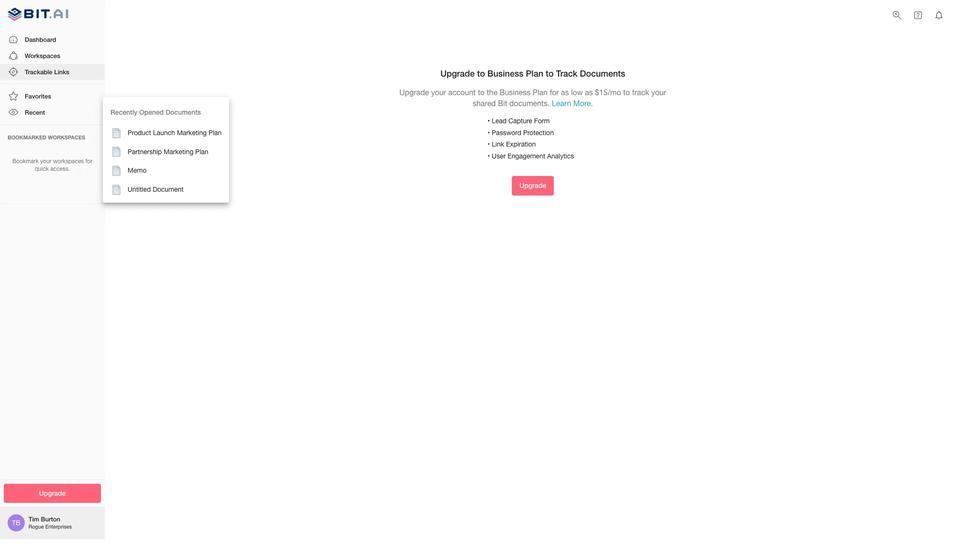Task type: vqa. For each thing, say whether or not it's contained in the screenshot.
Remove Favorite icon
no



Task type: locate. For each thing, give the bounding box(es) containing it.
links
[[54, 68, 69, 76]]

0 horizontal spatial upgrade button
[[4, 484, 101, 504]]

for inside upgrade your account to the business plan for as low as $15/mo to track your shared bit documents.
[[550, 88, 559, 97]]

business
[[488, 68, 524, 78], [500, 88, 531, 97]]

learn more. link
[[552, 99, 593, 108]]

your left account
[[431, 88, 446, 97]]

recently opened documents menu
[[103, 97, 229, 203]]

capture
[[509, 117, 533, 125]]

bookmarked
[[8, 134, 46, 140]]

plan inside upgrade your account to the business plan for as low as $15/mo to track your shared bit documents.
[[533, 88, 548, 97]]

upgrade button
[[512, 176, 554, 196], [4, 484, 101, 504]]

password
[[492, 129, 522, 137]]

business up bit
[[500, 88, 531, 97]]

your right track
[[652, 88, 667, 97]]

marketing down product launch marketing plan
[[164, 148, 194, 156]]

for
[[550, 88, 559, 97], [86, 158, 92, 165]]

for up learn
[[550, 88, 559, 97]]

as right low at the right top of the page
[[585, 88, 593, 97]]

documents
[[580, 68, 626, 78], [166, 108, 201, 116]]

0 vertical spatial for
[[550, 88, 559, 97]]

memo link
[[103, 162, 229, 181]]

untitled document
[[128, 186, 184, 193]]

upgrade your account to the business plan for as low as $15/mo to track your shared bit documents.
[[400, 88, 667, 108]]

bookmark
[[12, 158, 39, 165]]

to
[[477, 68, 485, 78], [546, 68, 554, 78], [478, 88, 485, 97], [624, 88, 630, 97]]

document
[[153, 186, 184, 193]]

1 horizontal spatial your
[[431, 88, 446, 97]]

as
[[561, 88, 569, 97], [585, 88, 593, 97]]

•
[[488, 117, 490, 125], [488, 129, 490, 137], [488, 141, 490, 148], [488, 152, 490, 160]]

upgrade
[[441, 68, 475, 78], [400, 88, 429, 97], [520, 182, 547, 190], [39, 490, 66, 498]]

product launch marketing plan link
[[103, 124, 229, 143]]

burton
[[41, 516, 60, 524]]

bit
[[498, 99, 508, 108]]

0 horizontal spatial as
[[561, 88, 569, 97]]

2 • from the top
[[488, 129, 490, 137]]

for right workspaces
[[86, 158, 92, 165]]

workspaces
[[25, 52, 60, 59]]

product launch marketing plan menu item
[[103, 124, 229, 143]]

as up learn
[[561, 88, 569, 97]]

upgrade button up burton
[[4, 484, 101, 504]]

• left password at the top right
[[488, 129, 490, 137]]

1 vertical spatial documents
[[166, 108, 201, 116]]

• lead capture form • password protection • link expiration • user engagement analytics
[[488, 117, 574, 160]]

1 horizontal spatial for
[[550, 88, 559, 97]]

documents up product launch marketing plan
[[166, 108, 201, 116]]

business up the
[[488, 68, 524, 78]]

1 horizontal spatial documents
[[580, 68, 626, 78]]

your inside bookmark your workspaces for quick access.
[[40, 158, 52, 165]]

1 vertical spatial business
[[500, 88, 531, 97]]

0 horizontal spatial for
[[86, 158, 92, 165]]

upgrade button down engagement on the right top of page
[[512, 176, 554, 196]]

• left link
[[488, 141, 490, 148]]

0 vertical spatial upgrade button
[[512, 176, 554, 196]]

opened
[[139, 108, 164, 116]]

marketing right the 'launch'
[[177, 129, 207, 137]]

untitled document link
[[103, 181, 229, 199]]

untitled document menu item
[[103, 181, 229, 199]]

0 vertical spatial marketing
[[177, 129, 207, 137]]

documents up $15/mo at the right of the page
[[580, 68, 626, 78]]

your up quick
[[40, 158, 52, 165]]

your
[[431, 88, 446, 97], [652, 88, 667, 97], [40, 158, 52, 165]]

tim burton rogue enterprises
[[29, 516, 72, 531]]

plan
[[526, 68, 544, 78], [533, 88, 548, 97], [209, 129, 222, 137], [195, 148, 209, 156]]

tim
[[29, 516, 39, 524]]

user
[[492, 152, 506, 160]]

link
[[492, 141, 505, 148]]

1 horizontal spatial as
[[585, 88, 593, 97]]

for inside bookmark your workspaces for quick access.
[[86, 158, 92, 165]]

0 vertical spatial documents
[[580, 68, 626, 78]]

marketing
[[177, 129, 207, 137], [164, 148, 194, 156]]

• left user
[[488, 152, 490, 160]]

0 horizontal spatial your
[[40, 158, 52, 165]]

1 vertical spatial for
[[86, 158, 92, 165]]

partnership marketing plan
[[128, 148, 209, 156]]

1 vertical spatial marketing
[[164, 148, 194, 156]]

recent button
[[0, 105, 105, 121]]

dashboard
[[25, 36, 56, 43]]

• left lead
[[488, 117, 490, 125]]

quick
[[35, 166, 49, 173]]

upgrade inside upgrade your account to the business plan for as low as $15/mo to track your shared bit documents.
[[400, 88, 429, 97]]

3 • from the top
[[488, 141, 490, 148]]

partnership
[[128, 148, 162, 156]]

0 horizontal spatial documents
[[166, 108, 201, 116]]

plan inside "link"
[[209, 129, 222, 137]]

analytics
[[548, 152, 574, 160]]



Task type: describe. For each thing, give the bounding box(es) containing it.
0 vertical spatial business
[[488, 68, 524, 78]]

the
[[487, 88, 498, 97]]

bookmark your workspaces for quick access.
[[12, 158, 92, 173]]

rogue
[[29, 525, 44, 531]]

partnership marketing plan link
[[103, 143, 229, 162]]

favorites button
[[0, 88, 105, 105]]

recent
[[25, 109, 45, 116]]

4 • from the top
[[488, 152, 490, 160]]

learn
[[552, 99, 572, 108]]

recently
[[111, 108, 138, 116]]

product launch marketing plan
[[128, 129, 222, 137]]

$15/mo
[[595, 88, 622, 97]]

form
[[535, 117, 550, 125]]

more.
[[574, 99, 593, 108]]

low
[[571, 88, 583, 97]]

memo menu item
[[103, 162, 229, 181]]

1 horizontal spatial upgrade button
[[512, 176, 554, 196]]

untitled
[[128, 186, 151, 193]]

your for upgrade to business plan to track documents
[[431, 88, 446, 97]]

protection
[[524, 129, 554, 137]]

workspaces
[[48, 134, 85, 140]]

learn more.
[[552, 99, 593, 108]]

documents.
[[510, 99, 550, 108]]

account
[[449, 88, 476, 97]]

documents inside menu
[[166, 108, 201, 116]]

product
[[128, 129, 151, 137]]

access.
[[50, 166, 70, 173]]

trackable links button
[[0, 64, 105, 80]]

tb
[[12, 520, 20, 528]]

business inside upgrade your account to the business plan for as low as $15/mo to track your shared bit documents.
[[500, 88, 531, 97]]

bookmarked workspaces
[[8, 134, 85, 140]]

upgrade to business plan to track documents
[[441, 68, 626, 78]]

your for bookmarked workspaces
[[40, 158, 52, 165]]

track
[[633, 88, 650, 97]]

trackable
[[25, 68, 52, 76]]

partnership marketing plan menu item
[[103, 143, 229, 162]]

enterprises
[[45, 525, 72, 531]]

1 • from the top
[[488, 117, 490, 125]]

dashboard button
[[0, 31, 105, 48]]

expiration
[[506, 141, 536, 148]]

lead
[[492, 117, 507, 125]]

recently opened documents
[[111, 108, 201, 116]]

favorites
[[25, 93, 51, 100]]

shared
[[473, 99, 496, 108]]

track
[[556, 68, 578, 78]]

2 as from the left
[[585, 88, 593, 97]]

1 as from the left
[[561, 88, 569, 97]]

launch
[[153, 129, 175, 137]]

trackable links
[[25, 68, 69, 76]]

workspaces button
[[0, 48, 105, 64]]

memo
[[128, 167, 147, 174]]

marketing inside "link"
[[177, 129, 207, 137]]

2 horizontal spatial your
[[652, 88, 667, 97]]

workspaces
[[53, 158, 84, 165]]

1 vertical spatial upgrade button
[[4, 484, 101, 504]]

engagement
[[508, 152, 546, 160]]



